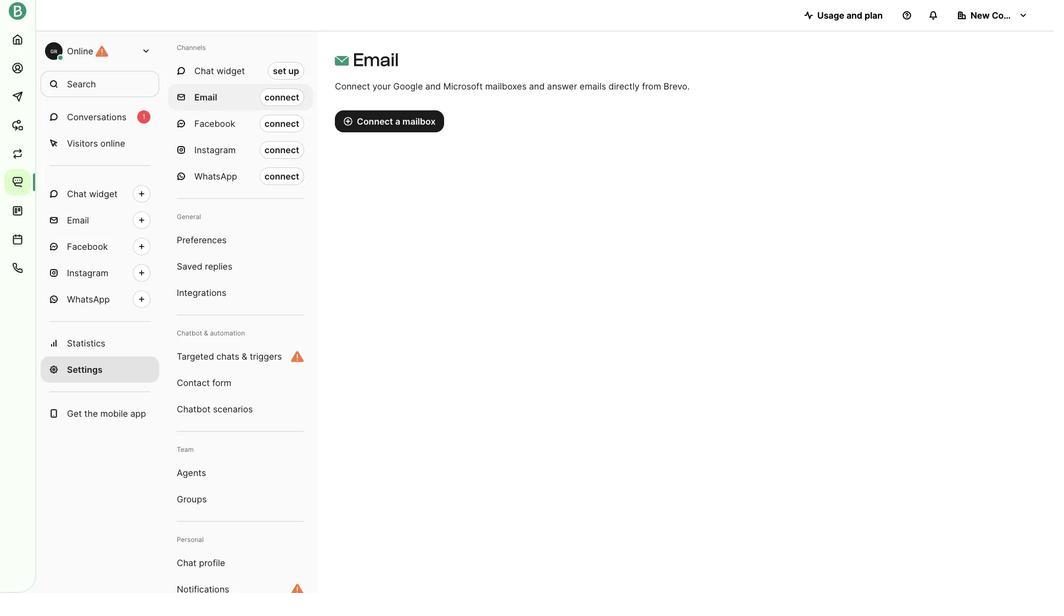 Task type: vqa. For each thing, say whether or not it's contained in the screenshot.
Chatbot & automation in the left bottom of the page
yes



Task type: describe. For each thing, give the bounding box(es) containing it.
preferences
[[177, 234, 227, 245]]

the
[[84, 408, 98, 419]]

targeted
[[177, 351, 214, 362]]

get the mobile app
[[67, 408, 146, 419]]

new
[[971, 10, 990, 21]]

directly
[[609, 81, 640, 92]]

mobile
[[100, 408, 128, 419]]

visitors
[[67, 138, 98, 149]]

integrations link
[[168, 280, 313, 306]]

& inside "targeted chats & triggers" link
[[242, 351, 247, 362]]

chat profile
[[177, 557, 225, 568]]

saved replies link
[[168, 253, 313, 280]]

0 horizontal spatial and
[[425, 81, 441, 92]]

email link
[[41, 207, 159, 233]]

connect a mailbox link
[[335, 110, 445, 132]]

saved
[[177, 261, 203, 272]]

up
[[288, 65, 299, 76]]

connect for connect a mailbox
[[357, 116, 393, 127]]

contact form
[[177, 377, 231, 388]]

settings link
[[41, 356, 159, 383]]

set up
[[273, 65, 299, 76]]

chat profile link
[[168, 550, 313, 576]]

1 horizontal spatial instagram
[[194, 144, 236, 155]]

instagram link
[[41, 260, 159, 286]]

whatsapp link
[[41, 286, 159, 312]]

chatbot for chatbot & automation
[[177, 329, 202, 337]]

0 vertical spatial chat widget
[[194, 65, 245, 76]]

team
[[177, 445, 194, 454]]

form
[[212, 377, 231, 388]]

preferences link
[[168, 227, 313, 253]]

0 horizontal spatial chat widget
[[67, 188, 118, 199]]

1 vertical spatial email
[[194, 92, 217, 103]]

1 horizontal spatial facebook
[[194, 118, 235, 129]]

new company
[[971, 10, 1033, 21]]

online
[[100, 138, 125, 149]]

usage
[[818, 10, 845, 21]]

microsoft
[[443, 81, 483, 92]]

1
[[142, 113, 145, 121]]

company
[[992, 10, 1033, 21]]

contact form link
[[168, 370, 313, 396]]

a
[[395, 116, 400, 127]]

email image
[[335, 54, 349, 68]]

targeted chats & triggers
[[177, 351, 282, 362]]

widget inside chat widget link
[[89, 188, 118, 199]]

1 horizontal spatial and
[[529, 81, 545, 92]]

2 vertical spatial chat
[[177, 557, 197, 568]]

from
[[642, 81, 661, 92]]

chats
[[217, 351, 239, 362]]

replies
[[205, 261, 232, 272]]

connect for whatsapp
[[265, 171, 299, 182]]

1 vertical spatial chat
[[67, 188, 87, 199]]

connect for instagram
[[265, 144, 299, 155]]

mailboxes
[[485, 81, 527, 92]]

usage and plan
[[818, 10, 883, 21]]

google
[[393, 81, 423, 92]]

1 horizontal spatial widget
[[217, 65, 245, 76]]

0 horizontal spatial facebook
[[67, 241, 108, 252]]

saved replies
[[177, 261, 232, 272]]



Task type: locate. For each thing, give the bounding box(es) containing it.
0 horizontal spatial &
[[204, 329, 208, 337]]

agents link
[[168, 460, 313, 486]]

get the mobile app link
[[41, 400, 159, 427]]

chatbot for chatbot scenarios
[[177, 404, 211, 415]]

2 connect from the top
[[265, 118, 299, 129]]

online
[[67, 46, 93, 57]]

get
[[67, 408, 82, 419]]

chat up email link
[[67, 188, 87, 199]]

visitors online
[[67, 138, 125, 149]]

0 horizontal spatial instagram
[[67, 267, 108, 278]]

0 vertical spatial facebook
[[194, 118, 235, 129]]

mailbox
[[403, 116, 436, 127]]

chatbot & automation
[[177, 329, 245, 337]]

chatbot
[[177, 329, 202, 337], [177, 404, 211, 415]]

connect for connect your google and microsoft mailboxes and answer emails directly from brevo.
[[335, 81, 370, 92]]

integrations
[[177, 287, 226, 298]]

chat widget up email link
[[67, 188, 118, 199]]

0 vertical spatial chatbot
[[177, 329, 202, 337]]

0 horizontal spatial whatsapp
[[67, 294, 110, 305]]

chatbot scenarios
[[177, 404, 253, 415]]

automation
[[210, 329, 245, 337]]

widget
[[217, 65, 245, 76], [89, 188, 118, 199]]

connect a mailbox
[[357, 116, 436, 127]]

emails
[[580, 81, 606, 92]]

scenarios
[[213, 404, 253, 415]]

connect for facebook
[[265, 118, 299, 129]]

0 horizontal spatial email
[[67, 215, 89, 226]]

& left automation
[[204, 329, 208, 337]]

and left plan
[[847, 10, 863, 21]]

0 vertical spatial &
[[204, 329, 208, 337]]

app
[[130, 408, 146, 419]]

0 vertical spatial connect
[[335, 81, 370, 92]]

1 horizontal spatial email
[[194, 92, 217, 103]]

0 vertical spatial instagram
[[194, 144, 236, 155]]

contact
[[177, 377, 210, 388]]

1 vertical spatial facebook
[[67, 241, 108, 252]]

1 vertical spatial instagram
[[67, 267, 108, 278]]

and left answer
[[529, 81, 545, 92]]

connect for email
[[265, 92, 299, 103]]

email down channels
[[194, 92, 217, 103]]

2 chatbot from the top
[[177, 404, 211, 415]]

1 vertical spatial widget
[[89, 188, 118, 199]]

widget left set at the left of page
[[217, 65, 245, 76]]

chatbot down the contact
[[177, 404, 211, 415]]

email up the your
[[353, 49, 399, 70]]

statistics link
[[41, 330, 159, 356]]

chat widget
[[194, 65, 245, 76], [67, 188, 118, 199]]

1 vertical spatial connect
[[357, 116, 393, 127]]

search
[[67, 79, 96, 90]]

answer
[[547, 81, 577, 92]]

whatsapp down instagram 'link'
[[67, 294, 110, 305]]

1 vertical spatial whatsapp
[[67, 294, 110, 305]]

and right google at left top
[[425, 81, 441, 92]]

facebook
[[194, 118, 235, 129], [67, 241, 108, 252]]

general
[[177, 213, 201, 221]]

groups
[[177, 494, 207, 505]]

connect
[[265, 92, 299, 103], [265, 118, 299, 129], [265, 144, 299, 155], [265, 171, 299, 182]]

visitors online link
[[41, 130, 159, 157]]

conversations
[[67, 111, 127, 122]]

connect left a
[[357, 116, 393, 127]]

facebook link
[[41, 233, 159, 260]]

connect down email icon
[[335, 81, 370, 92]]

chat widget down channels
[[194, 65, 245, 76]]

targeted chats & triggers link
[[168, 343, 313, 370]]

email
[[353, 49, 399, 70], [194, 92, 217, 103], [67, 215, 89, 226]]

chatbot up the 'targeted'
[[177, 329, 202, 337]]

new company button
[[949, 4, 1037, 26]]

connect your google and microsoft mailboxes and answer emails directly from brevo.
[[335, 81, 690, 92]]

1 horizontal spatial chat widget
[[194, 65, 245, 76]]

1 horizontal spatial whatsapp
[[194, 171, 237, 182]]

whatsapp up general
[[194, 171, 237, 182]]

0 vertical spatial widget
[[217, 65, 245, 76]]

widget up email link
[[89, 188, 118, 199]]

brevo.
[[664, 81, 690, 92]]

chatbot scenarios link
[[168, 396, 313, 422]]

agents
[[177, 467, 206, 478]]

and
[[847, 10, 863, 21], [425, 81, 441, 92], [529, 81, 545, 92]]

and inside button
[[847, 10, 863, 21]]

instagram
[[194, 144, 236, 155], [67, 267, 108, 278]]

statistics
[[67, 338, 105, 349]]

1 vertical spatial chat widget
[[67, 188, 118, 199]]

personal
[[177, 535, 204, 544]]

set
[[273, 65, 286, 76]]

whatsapp
[[194, 171, 237, 182], [67, 294, 110, 305]]

gr
[[50, 48, 57, 54]]

2 horizontal spatial and
[[847, 10, 863, 21]]

2 vertical spatial email
[[67, 215, 89, 226]]

your
[[373, 81, 391, 92]]

usage and plan button
[[796, 4, 892, 26]]

chat
[[194, 65, 214, 76], [67, 188, 87, 199], [177, 557, 197, 568]]

0 vertical spatial whatsapp
[[194, 171, 237, 182]]

4 connect from the top
[[265, 171, 299, 182]]

0 vertical spatial email
[[353, 49, 399, 70]]

1 vertical spatial chatbot
[[177, 404, 211, 415]]

1 vertical spatial &
[[242, 351, 247, 362]]

1 connect from the top
[[265, 92, 299, 103]]

chat widget link
[[41, 181, 159, 207]]

&
[[204, 329, 208, 337], [242, 351, 247, 362]]

groups link
[[168, 486, 313, 512]]

chat down channels
[[194, 65, 214, 76]]

2 horizontal spatial email
[[353, 49, 399, 70]]

instagram inside 'link'
[[67, 267, 108, 278]]

plan
[[865, 10, 883, 21]]

chat down "personal" at the bottom
[[177, 557, 197, 568]]

0 horizontal spatial widget
[[89, 188, 118, 199]]

& right the "chats"
[[242, 351, 247, 362]]

settings
[[67, 364, 103, 375]]

email up facebook link
[[67, 215, 89, 226]]

profile
[[199, 557, 225, 568]]

1 chatbot from the top
[[177, 329, 202, 337]]

0 vertical spatial chat
[[194, 65, 214, 76]]

connect
[[335, 81, 370, 92], [357, 116, 393, 127]]

1 horizontal spatial &
[[242, 351, 247, 362]]

3 connect from the top
[[265, 144, 299, 155]]

triggers
[[250, 351, 282, 362]]

channels
[[177, 43, 206, 52]]

search link
[[41, 71, 159, 97]]



